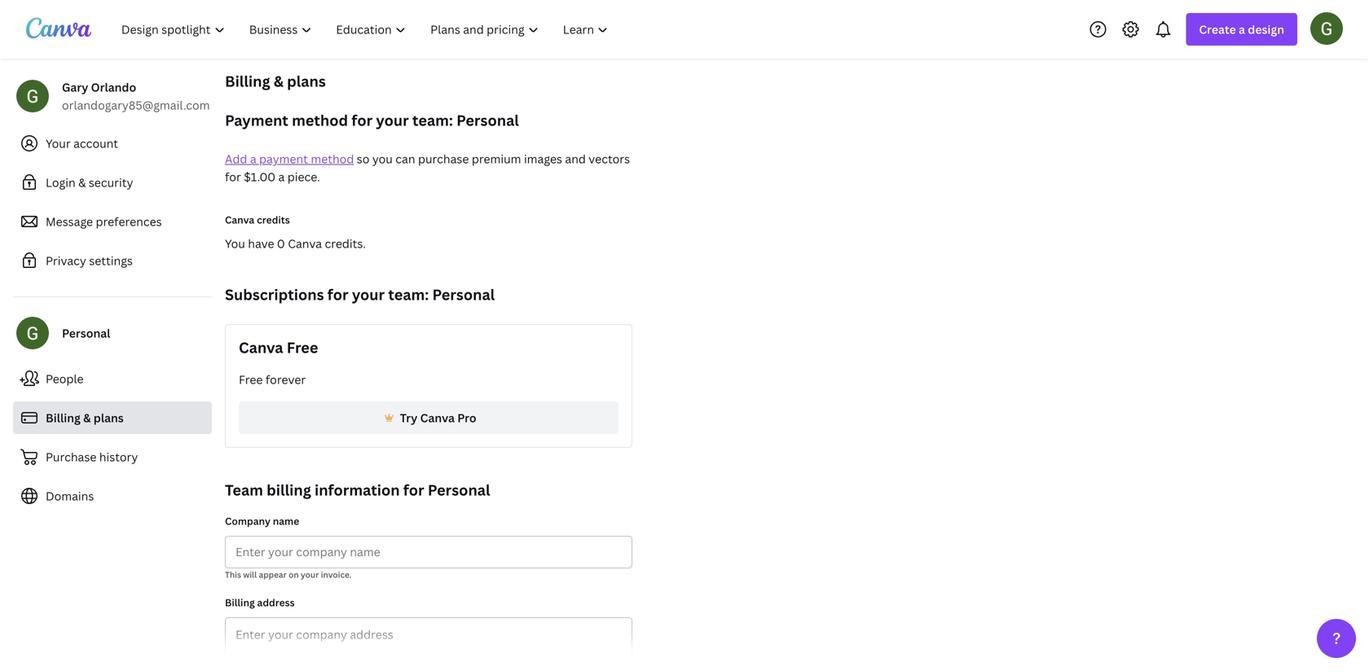 Task type: describe. For each thing, give the bounding box(es) containing it.
$1.00
[[244, 169, 276, 185]]

payment method for your team: personal
[[225, 110, 519, 130]]

address
[[257, 596, 295, 610]]

account
[[73, 136, 118, 151]]

canva up you
[[225, 213, 255, 227]]

on
[[289, 570, 299, 581]]

invoice.
[[321, 570, 352, 581]]

privacy settings link
[[13, 245, 212, 277]]

have
[[248, 236, 274, 252]]

orlando
[[91, 80, 136, 95]]

canva free
[[239, 338, 318, 358]]

add a payment method
[[225, 151, 354, 167]]

0 vertical spatial plans
[[287, 71, 326, 91]]

credits
[[257, 213, 290, 227]]

orlandogary85@gmail.com
[[62, 97, 210, 113]]

canva up free forever
[[239, 338, 283, 358]]

a inside so you can purchase premium images and vectors for $1.00 a piece.
[[278, 169, 285, 185]]

create
[[1200, 22, 1237, 37]]

try canva pro button
[[239, 402, 619, 435]]

purchase
[[46, 450, 97, 465]]

your
[[46, 136, 71, 151]]

0 vertical spatial team:
[[413, 110, 453, 130]]

0 vertical spatial method
[[292, 110, 348, 130]]

name
[[273, 515, 299, 528]]

purchase history
[[46, 450, 138, 465]]

a for payment
[[250, 151, 257, 167]]

0 vertical spatial billing
[[225, 71, 270, 91]]

design
[[1249, 22, 1285, 37]]

& for billing & plans link on the bottom of the page
[[83, 411, 91, 426]]

Enter your company name text field
[[236, 537, 622, 568]]

information
[[315, 481, 400, 501]]

login & security
[[46, 175, 133, 190]]

people link
[[13, 363, 212, 395]]

1 vertical spatial your
[[352, 285, 385, 305]]

team
[[225, 481, 263, 501]]

message preferences link
[[13, 205, 212, 238]]

0 horizontal spatial free
[[239, 372, 263, 388]]

billing & plans link
[[13, 402, 212, 435]]

gary
[[62, 80, 88, 95]]

add
[[225, 151, 247, 167]]

subscriptions for your team: personal
[[225, 285, 495, 305]]

1 vertical spatial team:
[[388, 285, 429, 305]]

you
[[225, 236, 245, 252]]

1 vertical spatial method
[[311, 151, 354, 167]]

login & security link
[[13, 166, 212, 199]]

history
[[99, 450, 138, 465]]

payment
[[259, 151, 308, 167]]

free forever
[[239, 372, 306, 388]]

you have 0 canva credits.
[[225, 236, 366, 252]]

gary orlando orlandogary85@gmail.com
[[62, 80, 210, 113]]

message preferences
[[46, 214, 162, 230]]

for right information
[[403, 481, 425, 501]]



Task type: vqa. For each thing, say whether or not it's contained in the screenshot.
'Top level navigation' Element
yes



Task type: locate. For each thing, give the bounding box(es) containing it.
you
[[372, 151, 393, 167]]

login
[[46, 175, 76, 190]]

try canva pro
[[400, 411, 477, 426]]

gary orlando image
[[1311, 12, 1344, 45]]

your
[[376, 110, 409, 130], [352, 285, 385, 305], [301, 570, 319, 581]]

for up "so"
[[352, 110, 373, 130]]

privacy
[[46, 253, 86, 269]]

billing address
[[225, 596, 295, 610]]

2 vertical spatial &
[[83, 411, 91, 426]]

top level navigation element
[[111, 13, 622, 46]]

0 vertical spatial a
[[1239, 22, 1246, 37]]

domains link
[[13, 480, 212, 513]]

personal
[[457, 110, 519, 130], [433, 285, 495, 305], [62, 326, 110, 341], [428, 481, 491, 501]]

pro
[[458, 411, 477, 426]]

create a design
[[1200, 22, 1285, 37]]

0
[[277, 236, 285, 252]]

billing down people
[[46, 411, 81, 426]]

1 horizontal spatial plans
[[287, 71, 326, 91]]

method
[[292, 110, 348, 130], [311, 151, 354, 167]]

plans up payment
[[287, 71, 326, 91]]

billing
[[267, 481, 311, 501]]

so
[[357, 151, 370, 167]]

company name
[[225, 515, 299, 528]]

for down add
[[225, 169, 241, 185]]

for down credits.
[[328, 285, 349, 305]]

a for design
[[1239, 22, 1246, 37]]

and
[[565, 151, 586, 167]]

domains
[[46, 489, 94, 504]]

2 vertical spatial your
[[301, 570, 319, 581]]

people
[[46, 371, 84, 387]]

message
[[46, 214, 93, 230]]

1 vertical spatial plans
[[94, 411, 124, 426]]

1 horizontal spatial a
[[278, 169, 285, 185]]

appear
[[259, 570, 287, 581]]

plans
[[287, 71, 326, 91], [94, 411, 124, 426]]

billing down this
[[225, 596, 255, 610]]

can
[[396, 151, 415, 167]]

forever
[[266, 372, 306, 388]]

company
[[225, 515, 271, 528]]

this will appear on your invoice.
[[225, 570, 352, 581]]

0 vertical spatial your
[[376, 110, 409, 130]]

0 horizontal spatial a
[[250, 151, 257, 167]]

settings
[[89, 253, 133, 269]]

a down payment
[[278, 169, 285, 185]]

& inside "login & security" link
[[78, 175, 86, 190]]

payment
[[225, 110, 289, 130]]

1 vertical spatial a
[[250, 151, 257, 167]]

privacy settings
[[46, 253, 133, 269]]

& up purchase history
[[83, 411, 91, 426]]

for inside so you can purchase premium images and vectors for $1.00 a piece.
[[225, 169, 241, 185]]

billing
[[225, 71, 270, 91], [46, 411, 81, 426], [225, 596, 255, 610]]

1 vertical spatial &
[[78, 175, 86, 190]]

& inside billing & plans link
[[83, 411, 91, 426]]

billing & plans up purchase history
[[46, 411, 124, 426]]

your account link
[[13, 127, 212, 160]]

your right on
[[301, 570, 319, 581]]

security
[[89, 175, 133, 190]]

billing & plans up payment
[[225, 71, 326, 91]]

a
[[1239, 22, 1246, 37], [250, 151, 257, 167], [278, 169, 285, 185]]

purchase history link
[[13, 441, 212, 474]]

&
[[274, 71, 284, 91], [78, 175, 86, 190], [83, 411, 91, 426]]

free up forever
[[287, 338, 318, 358]]

2 vertical spatial a
[[278, 169, 285, 185]]

billing up payment
[[225, 71, 270, 91]]

0 vertical spatial &
[[274, 71, 284, 91]]

canva right 0
[[288, 236, 322, 252]]

canva credits
[[225, 213, 290, 227]]

1 horizontal spatial billing & plans
[[225, 71, 326, 91]]

plans up purchase history link
[[94, 411, 124, 426]]

& right login
[[78, 175, 86, 190]]

your down credits.
[[352, 285, 385, 305]]

2 vertical spatial billing
[[225, 596, 255, 610]]

your account
[[46, 136, 118, 151]]

images
[[524, 151, 563, 167]]

a inside dropdown button
[[1239, 22, 1246, 37]]

your up you
[[376, 110, 409, 130]]

subscriptions
[[225, 285, 324, 305]]

free left forever
[[239, 372, 263, 388]]

free
[[287, 338, 318, 358], [239, 372, 263, 388]]

this
[[225, 570, 241, 581]]

2 horizontal spatial a
[[1239, 22, 1246, 37]]

1 horizontal spatial free
[[287, 338, 318, 358]]

piece.
[[288, 169, 320, 185]]

method left "so"
[[311, 151, 354, 167]]

will
[[243, 570, 257, 581]]

0 vertical spatial billing & plans
[[225, 71, 326, 91]]

team:
[[413, 110, 453, 130], [388, 285, 429, 305]]

canva right 'try'
[[420, 411, 455, 426]]

0 horizontal spatial billing & plans
[[46, 411, 124, 426]]

create a design button
[[1187, 13, 1298, 46]]

0 horizontal spatial plans
[[94, 411, 124, 426]]

1 vertical spatial billing & plans
[[46, 411, 124, 426]]

a left design
[[1239, 22, 1246, 37]]

canva inside try canva pro button
[[420, 411, 455, 426]]

& up payment
[[274, 71, 284, 91]]

preferences
[[96, 214, 162, 230]]

0 vertical spatial free
[[287, 338, 318, 358]]

so you can purchase premium images and vectors for $1.00 a piece.
[[225, 151, 630, 185]]

premium
[[472, 151, 521, 167]]

add a payment method link
[[225, 151, 354, 167]]

for
[[352, 110, 373, 130], [225, 169, 241, 185], [328, 285, 349, 305], [403, 481, 425, 501]]

1 vertical spatial billing
[[46, 411, 81, 426]]

billing & plans
[[225, 71, 326, 91], [46, 411, 124, 426]]

canva
[[225, 213, 255, 227], [288, 236, 322, 252], [239, 338, 283, 358], [420, 411, 455, 426]]

team billing information for personal
[[225, 481, 491, 501]]

purchase
[[418, 151, 469, 167]]

credits.
[[325, 236, 366, 252]]

& for "login & security" link
[[78, 175, 86, 190]]

vectors
[[589, 151, 630, 167]]

1 vertical spatial free
[[239, 372, 263, 388]]

method up add a payment method link
[[292, 110, 348, 130]]

try
[[400, 411, 418, 426]]

a right add
[[250, 151, 257, 167]]



